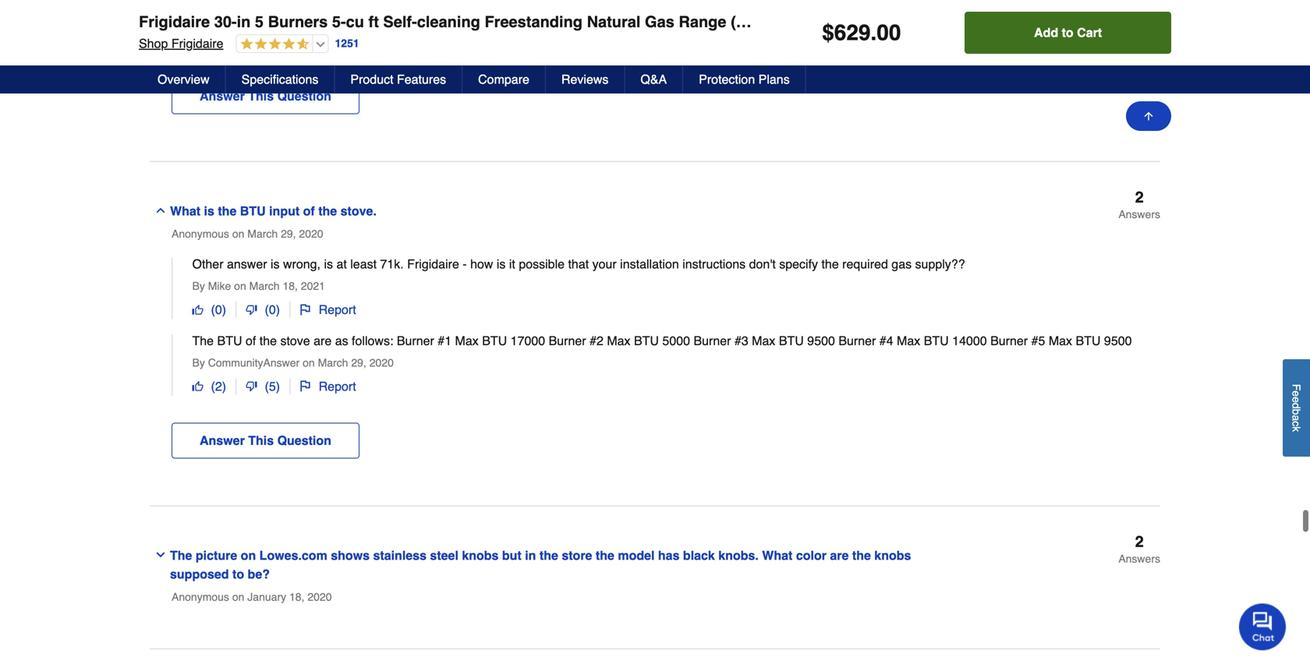 Task type: locate. For each thing, give the bounding box(es) containing it.
1
[[269, 35, 276, 49]]

is
[[204, 204, 214, 218], [271, 257, 280, 271], [324, 257, 333, 271], [497, 257, 506, 271]]

1 horizontal spatial 5
[[269, 379, 276, 394]]

1 vertical spatial report
[[319, 303, 356, 317]]

0 vertical spatial 2
[[1135, 188, 1144, 206]]

on right mike
[[234, 280, 246, 293]]

( down by communityanswer on march 29, 2020
[[265, 379, 269, 394]]

shop frigidaire
[[139, 36, 223, 51]]

the down thumb up image
[[192, 334, 214, 348]]

0 vertical spatial march
[[247, 228, 278, 240]]

1 anonymous from the top
[[172, 228, 229, 240]]

1 vertical spatial 2 answers element
[[1119, 533, 1161, 566]]

max right #2
[[607, 334, 631, 348]]

on for 7,
[[303, 12, 315, 24]]

0 horizontal spatial ( 0 )
[[211, 303, 226, 317]]

report button
[[291, 34, 366, 50], [291, 302, 366, 318], [291, 379, 366, 395]]

e up d
[[1291, 391, 1303, 397]]

1 this from the top
[[248, 89, 274, 103]]

communityanswer's answer on march 29, 2020 element
[[172, 334, 1161, 396]]

to left be?
[[232, 568, 244, 582]]

f
[[1291, 384, 1303, 391]]

1 vertical spatial question
[[277, 434, 331, 448]]

0 horizontal spatial to
[[232, 568, 244, 582]]

overview
[[158, 72, 210, 87]]

answer this question button
[[172, 78, 360, 114], [172, 423, 360, 459]]

2 vertical spatial frigidaire
[[407, 257, 459, 271]]

2 vertical spatial report
[[319, 379, 356, 394]]

report button for ( 5 )
[[291, 379, 366, 395]]

compare button
[[463, 66, 546, 94]]

2 vertical spatial report button
[[291, 379, 366, 395]]

1 2 answers element from the top
[[1119, 188, 1161, 221]]

1 vertical spatial answer
[[200, 434, 245, 448]]

1 vertical spatial flag image
[[300, 304, 311, 315]]

the
[[192, 334, 214, 348], [170, 549, 192, 563]]

1 horizontal spatial what
[[762, 549, 793, 563]]

report right flag icon
[[319, 379, 356, 394]]

1 thumb down image from the top
[[246, 36, 257, 47]]

2 vertical spatial 2
[[1135, 533, 1144, 551]]

burner
[[397, 334, 434, 348], [549, 334, 586, 348], [694, 334, 731, 348], [839, 334, 876, 348], [991, 334, 1028, 348]]

lowes.com
[[259, 549, 327, 563]]

communityanswer for by communityanswer on march 29, 2020
[[208, 357, 300, 369]]

1 horizontal spatial to
[[1062, 25, 1074, 40]]

reviews button
[[546, 66, 625, 94]]

has
[[658, 549, 680, 563]]

2 thumb down image from the top
[[246, 304, 257, 315]]

1 vertical spatial anonymous
[[172, 591, 229, 604]]

) left flag icon
[[276, 379, 280, 394]]

1 by from the top
[[192, 12, 205, 24]]

0 horizontal spatial what
[[170, 204, 201, 218]]

installation
[[620, 257, 679, 271]]

( 0 )
[[211, 303, 226, 317], [265, 303, 280, 317]]

e
[[1291, 391, 1303, 397], [1291, 397, 1303, 403]]

1 communityanswer from the top
[[208, 12, 300, 24]]

chevron down image
[[154, 549, 167, 562]]

0 vertical spatial what
[[170, 204, 201, 218]]

k
[[1291, 427, 1303, 432]]

communityanswer up 1
[[208, 12, 300, 24]]

00
[[877, 20, 901, 45]]

2 thumb up image from the top
[[192, 381, 203, 392]]

product features button
[[335, 66, 463, 94]]

1 vertical spatial report button
[[291, 302, 366, 318]]

report inside communityanswer's answer on june 7, 2020 element
[[319, 35, 356, 49]]

btu up anonymous on march 29, 2020
[[240, 204, 266, 218]]

0 horizontal spatial in
[[237, 13, 251, 31]]

anonymous
[[172, 228, 229, 240], [172, 591, 229, 604]]

what
[[170, 204, 201, 218], [762, 549, 793, 563]]

0 vertical spatial by
[[192, 12, 205, 24]]

report for ( 0 )
[[319, 303, 356, 317]]

0 horizontal spatial of
[[246, 334, 256, 348]]

max right #1
[[455, 334, 479, 348]]

2 report button from the top
[[291, 302, 366, 318]]

max right #3
[[752, 334, 776, 348]]

stove
[[280, 334, 310, 348]]

supply??
[[915, 257, 965, 271]]

btu left 14000
[[924, 334, 949, 348]]

answers
[[1119, 208, 1161, 221], [1119, 553, 1161, 566]]

1 answer this question from the top
[[200, 89, 331, 103]]

max right #4
[[897, 334, 921, 348]]

question for first answer this question button
[[277, 89, 331, 103]]

march down answer
[[249, 280, 280, 293]]

the picture on lowes.com shows stainless steel knobs but in the store the model has black knobs.  what color are the knobs supposed to be? button
[[150, 534, 958, 585]]

report button inside communityanswer's answer on march 29, 2020 element
[[291, 379, 366, 395]]

0 vertical spatial flag image
[[300, 36, 311, 47]]

of inside button
[[303, 204, 315, 218]]

answer down the ( 2 )
[[200, 434, 245, 448]]

1 question from the top
[[277, 89, 331, 103]]

2 0 from the left
[[269, 303, 276, 317]]

2 2 answers element from the top
[[1119, 533, 1161, 566]]

0 vertical spatial thumb down image
[[246, 36, 257, 47]]

5
[[255, 13, 264, 31], [269, 379, 276, 394]]

2 answers element for the picture on lowes.com shows stainless steel knobs but in the store the model has black knobs.  what color are the knobs supposed to be?
[[1119, 533, 1161, 566]]

1 report button from the top
[[291, 34, 366, 50]]

1 answer this question button from the top
[[172, 78, 360, 114]]

the right specify
[[822, 257, 839, 271]]

0 vertical spatial report
[[319, 35, 356, 49]]

2 answers for the picture on lowes.com shows stainless steel knobs but in the store the model has black knobs.  what color are the knobs supposed to be?
[[1119, 533, 1161, 566]]

2 vertical spatial march
[[318, 357, 348, 369]]

0 vertical spatial communityanswer
[[208, 12, 300, 24]]

3 report from the top
[[319, 379, 356, 394]]

least
[[350, 257, 377, 271]]

1 vertical spatial the
[[170, 549, 192, 563]]

frigidaire down 30-
[[171, 36, 223, 51]]

by left mike
[[192, 280, 205, 293]]

report up as
[[319, 303, 356, 317]]

1 horizontal spatial of
[[303, 204, 315, 218]]

what is the btu input of the stove.
[[170, 204, 377, 218]]

on inside 'the picture on lowes.com shows stainless steel knobs but in the store the model has black knobs.  what color are the knobs supposed to be?'
[[241, 549, 256, 563]]

1 vertical spatial by
[[192, 280, 205, 293]]

0 right thumb up image
[[215, 303, 222, 317]]

1 vertical spatial answer this question
[[200, 434, 331, 448]]

2020
[[357, 12, 381, 24], [299, 228, 323, 240], [369, 357, 394, 369], [308, 591, 332, 604]]

march for of
[[318, 357, 348, 369]]

knobs
[[462, 549, 499, 563], [875, 549, 911, 563]]

thumb down image for ( 0 )
[[246, 304, 257, 315]]

gas
[[892, 257, 912, 271]]

3 report button from the top
[[291, 379, 366, 395]]

1 vertical spatial thumb up image
[[192, 381, 203, 392]]

5 inside communityanswer's answer on march 29, 2020 element
[[269, 379, 276, 394]]

what left the color
[[762, 549, 793, 563]]

report button inside mike's answer on march 18, 2021 element
[[291, 302, 366, 318]]

march for is
[[249, 280, 280, 293]]

#4
[[880, 334, 894, 348]]

flag image down burners
[[300, 36, 311, 47]]

2 answers element
[[1119, 188, 1161, 221], [1119, 533, 1161, 566]]

2 answers element for what is the btu input of the stove.
[[1119, 188, 1161, 221]]

0 for thumb up image
[[215, 303, 222, 317]]

1 vertical spatial this
[[248, 434, 274, 448]]

btu up the ( 2 )
[[217, 334, 242, 348]]

by down thumb up image
[[192, 357, 205, 369]]

1 max from the left
[[455, 334, 479, 348]]

0 vertical spatial answer this question
[[200, 89, 331, 103]]

0 vertical spatial 2 answers element
[[1119, 188, 1161, 221]]

0 horizontal spatial 5
[[255, 13, 264, 31]]

burner left #4
[[839, 334, 876, 348]]

3 burner from the left
[[694, 334, 731, 348]]

is inside what is the btu input of the stove. button
[[204, 204, 214, 218]]

2 answers from the top
[[1119, 553, 1161, 566]]

1 e from the top
[[1291, 391, 1303, 397]]

0 vertical spatial 29,
[[281, 228, 296, 240]]

report down the 5-
[[319, 35, 356, 49]]

specifications
[[242, 72, 319, 87]]

1 horizontal spatial are
[[830, 549, 849, 563]]

1 vertical spatial 2 answers
[[1119, 533, 1161, 566]]

5 max from the left
[[1049, 334, 1073, 348]]

) down 30-
[[222, 35, 226, 49]]

to right add
[[1062, 25, 1074, 40]]

on for 18,
[[234, 280, 246, 293]]

$
[[822, 20, 834, 45]]

in inside 'the picture on lowes.com shows stainless steel knobs but in the store the model has black knobs.  what color are the knobs supposed to be?'
[[525, 549, 536, 563]]

1 thumb up image from the top
[[192, 36, 203, 47]]

1 burner from the left
[[397, 334, 434, 348]]

29,
[[281, 228, 296, 240], [351, 357, 366, 369]]

1 0 from the left
[[215, 303, 222, 317]]

model
[[618, 549, 655, 563]]

frigidaire left -
[[407, 257, 459, 271]]

1 2 answers from the top
[[1119, 188, 1161, 221]]

.
[[871, 20, 877, 45]]

communityanswer inside anonymous's question on march 29, 2020 element
[[208, 357, 300, 369]]

5000
[[663, 334, 690, 348]]

instructions
[[683, 257, 746, 271]]

answer
[[200, 89, 245, 103], [200, 434, 245, 448]]

1 vertical spatial answer this question button
[[172, 423, 360, 459]]

answers inside anonymous's question on march 29, 2020 element
[[1119, 208, 1161, 221]]

18, right january
[[289, 591, 305, 604]]

1 horizontal spatial ( 0 )
[[265, 303, 280, 317]]

by inside communityanswer's answer on june 7, 2020 element
[[192, 12, 205, 24]]

btu right #3
[[779, 334, 804, 348]]

1 knobs from the left
[[462, 549, 499, 563]]

on up be?
[[241, 549, 256, 563]]

the
[[218, 204, 237, 218], [318, 204, 337, 218], [822, 257, 839, 271], [260, 334, 277, 348], [540, 549, 558, 563], [596, 549, 615, 563], [852, 549, 871, 563]]

is up anonymous on march 29, 2020
[[204, 204, 214, 218]]

btu inside button
[[240, 204, 266, 218]]

follows:
[[352, 334, 393, 348]]

report button down the 5-
[[291, 34, 366, 50]]

this inside anonymous's question on march 29, 2020 element
[[248, 434, 274, 448]]

0 vertical spatial anonymous
[[172, 228, 229, 240]]

answer inside anonymous's question on march 29, 2020 element
[[200, 434, 245, 448]]

1 vertical spatial in
[[525, 549, 536, 563]]

0 vertical spatial this
[[248, 89, 274, 103]]

2 question from the top
[[277, 434, 331, 448]]

2 vertical spatial by
[[192, 357, 205, 369]]

answer down overview
[[200, 89, 245, 103]]

1 vertical spatial to
[[232, 568, 244, 582]]

0 vertical spatial are
[[314, 334, 332, 348]]

burner left #1
[[397, 334, 434, 348]]

1 answers from the top
[[1119, 208, 1161, 221]]

( 0 ) down by mike on march 18, 2021
[[265, 303, 280, 317]]

1 horizontal spatial 9500
[[1104, 334, 1132, 348]]

5 down by communityanswer on march 29, 2020
[[269, 379, 276, 394]]

btu left 5000
[[634, 334, 659, 348]]

2 answers inside anonymous's question on march 29, 2020 element
[[1119, 188, 1161, 221]]

0 vertical spatial in
[[237, 13, 251, 31]]

shows
[[331, 549, 370, 563]]

) down by mike on march 18, 2021
[[276, 303, 280, 317]]

1 horizontal spatial in
[[525, 549, 536, 563]]

but
[[502, 549, 522, 563]]

1 vertical spatial 18,
[[289, 591, 305, 604]]

2 answer this question from the top
[[200, 434, 331, 448]]

1 flag image from the top
[[300, 36, 311, 47]]

0 vertical spatial answers
[[1119, 208, 1161, 221]]

answer this question down the ( 5 )
[[200, 434, 331, 448]]

thumb up image left 3
[[192, 36, 203, 47]]

question down flag icon
[[277, 434, 331, 448]]

0 vertical spatial of
[[303, 204, 315, 218]]

thumb down image left 1
[[246, 36, 257, 47]]

0 vertical spatial report button
[[291, 34, 366, 50]]

of right input
[[303, 204, 315, 218]]

0 vertical spatial answer
[[200, 89, 245, 103]]

0 vertical spatial 18,
[[283, 280, 298, 293]]

0 horizontal spatial knobs
[[462, 549, 499, 563]]

the inside 'the picture on lowes.com shows stainless steel knobs but in the store the model has black knobs.  what color are the knobs supposed to be?'
[[170, 549, 192, 563]]

1 vertical spatial communityanswer
[[208, 357, 300, 369]]

march
[[247, 228, 278, 240], [249, 280, 280, 293], [318, 357, 348, 369]]

march down as
[[318, 357, 348, 369]]

report button for ( 0 )
[[291, 302, 366, 318]]

2 vertical spatial thumb down image
[[246, 381, 257, 392]]

thumb up image left the ( 2 )
[[192, 381, 203, 392]]

1 9500 from the left
[[808, 334, 835, 348]]

anonymous up other
[[172, 228, 229, 240]]

0 vertical spatial to
[[1062, 25, 1074, 40]]

2 e from the top
[[1291, 397, 1303, 403]]

at
[[337, 257, 347, 271]]

0 horizontal spatial 0
[[215, 303, 222, 317]]

2 by from the top
[[192, 280, 205, 293]]

1 vertical spatial thumb down image
[[246, 304, 257, 315]]

chevron up image
[[154, 204, 167, 217]]

march down what is the btu input of the stove.
[[247, 228, 278, 240]]

the right chevron down icon
[[170, 549, 192, 563]]

color
[[796, 549, 827, 563]]

2 anonymous from the top
[[172, 591, 229, 604]]

report button down by communityanswer on march 29, 2020
[[291, 379, 366, 395]]

thumb down image
[[246, 36, 257, 47], [246, 304, 257, 315], [246, 381, 257, 392]]

answer this question inside anonymous's question on march 29, 2020 element
[[200, 434, 331, 448]]

1 vertical spatial answers
[[1119, 553, 1161, 566]]

d
[[1291, 403, 1303, 409]]

q&a
[[641, 72, 667, 87]]

answer this question button down 4.6 stars image
[[172, 78, 360, 114]]

max
[[455, 334, 479, 348], [607, 334, 631, 348], [752, 334, 776, 348], [897, 334, 921, 348], [1049, 334, 1073, 348]]

3 thumb down image from the top
[[246, 381, 257, 392]]

product features
[[351, 72, 446, 87]]

1 vertical spatial are
[[830, 549, 849, 563]]

question down specifications on the top
[[277, 89, 331, 103]]

1 horizontal spatial 29,
[[351, 357, 366, 369]]

by inside communityanswer's answer on march 29, 2020 element
[[192, 357, 205, 369]]

in
[[237, 13, 251, 31], [525, 549, 536, 563]]

2 answer from the top
[[200, 434, 245, 448]]

29, down input
[[281, 228, 296, 240]]

2 answers
[[1119, 188, 1161, 221], [1119, 533, 1161, 566]]

on up flag icon
[[303, 357, 315, 369]]

18, left 2021
[[283, 280, 298, 293]]

2 answers for what is the btu input of the stove.
[[1119, 188, 1161, 221]]

protection plans button
[[683, 66, 806, 94]]

0 vertical spatial answer this question button
[[172, 78, 360, 114]]

2 this from the top
[[248, 434, 274, 448]]

3 by from the top
[[192, 357, 205, 369]]

reviews
[[562, 72, 609, 87]]

e up b
[[1291, 397, 1303, 403]]

(
[[211, 35, 215, 49], [265, 35, 269, 49], [211, 303, 215, 317], [265, 303, 269, 317], [211, 379, 215, 394], [265, 379, 269, 394]]

report for ( 5 )
[[319, 379, 356, 394]]

0
[[215, 303, 222, 317], [269, 303, 276, 317]]

( down by mike on march 18, 2021
[[265, 303, 269, 317]]

9500
[[808, 334, 835, 348], [1104, 334, 1132, 348]]

0 vertical spatial thumb up image
[[192, 36, 203, 47]]

to inside add to cart button
[[1062, 25, 1074, 40]]

it
[[509, 257, 515, 271]]

0 horizontal spatial 29,
[[281, 228, 296, 240]]

1 horizontal spatial knobs
[[875, 549, 911, 563]]

black
[[683, 549, 715, 563]]

5 up 4.6 stars image
[[255, 13, 264, 31]]

2 communityanswer from the top
[[208, 357, 300, 369]]

on left june
[[303, 12, 315, 24]]

7,
[[345, 12, 354, 24]]

anonymous's question on march 29, 2020 element
[[150, 188, 1161, 507]]

of
[[303, 204, 315, 218], [246, 334, 256, 348]]

the left stove
[[260, 334, 277, 348]]

thumb up image
[[192, 304, 203, 315]]

14000
[[953, 334, 987, 348]]

1 vertical spatial march
[[249, 280, 280, 293]]

0 down by mike on march 18, 2021
[[269, 303, 276, 317]]

0 vertical spatial question
[[277, 89, 331, 103]]

0 horizontal spatial 9500
[[808, 334, 835, 348]]

thumb down image down by mike on march 18, 2021
[[246, 304, 257, 315]]

flag image down 2021
[[300, 304, 311, 315]]

other
[[192, 257, 223, 271]]

add to cart
[[1034, 25, 1102, 40]]

2 report from the top
[[319, 303, 356, 317]]

report for ( 1 )
[[319, 35, 356, 49]]

communityanswer up the ( 5 )
[[208, 357, 300, 369]]

on up answer
[[232, 228, 244, 240]]

btu right #5
[[1076, 334, 1101, 348]]

this down the ( 5 )
[[248, 434, 274, 448]]

1 vertical spatial what
[[762, 549, 793, 563]]

0 vertical spatial the
[[192, 334, 214, 348]]

by inside mike's answer on march 18, 2021 element
[[192, 280, 205, 293]]

) down the by communityanswer on june 7, 2020
[[276, 35, 280, 49]]

what right chevron up image at the top of page
[[170, 204, 201, 218]]

0 horizontal spatial are
[[314, 334, 332, 348]]

frigidaire up shop frigidaire
[[139, 13, 210, 31]]

the right the color
[[852, 549, 871, 563]]

are right the color
[[830, 549, 849, 563]]

5 burner from the left
[[991, 334, 1028, 348]]

thumb down image for ( 1 )
[[246, 36, 257, 47]]

by left 30-
[[192, 12, 205, 24]]

the left stove. on the left top of the page
[[318, 204, 337, 218]]

0 vertical spatial 2 answers
[[1119, 188, 1161, 221]]

to inside 'the picture on lowes.com shows stainless steel knobs but in the store the model has black knobs.  what color are the knobs supposed to be?'
[[232, 568, 244, 582]]

frigidaire
[[139, 13, 210, 31], [171, 36, 223, 51], [407, 257, 459, 271]]

thumb up image inside communityanswer's answer on june 7, 2020 element
[[192, 36, 203, 47]]

burner left #3
[[694, 334, 731, 348]]

thumb down image inside communityanswer's answer on march 29, 2020 element
[[246, 381, 257, 392]]

29, down follows:
[[351, 357, 366, 369]]

2 2 answers from the top
[[1119, 533, 1161, 566]]

the inside communityanswer's answer on march 29, 2020 element
[[192, 334, 214, 348]]

thumb down image inside communityanswer's answer on june 7, 2020 element
[[246, 36, 257, 47]]

on
[[303, 12, 315, 24], [232, 228, 244, 240], [234, 280, 246, 293], [303, 357, 315, 369], [241, 549, 256, 563], [232, 591, 244, 604]]

1 vertical spatial of
[[246, 334, 256, 348]]

report button down 2021
[[291, 302, 366, 318]]

2 answer this question button from the top
[[172, 423, 360, 459]]

1 vertical spatial 29,
[[351, 357, 366, 369]]

thumb up image
[[192, 36, 203, 47], [192, 381, 203, 392]]

18,
[[283, 280, 298, 293], [289, 591, 305, 604]]

2 flag image from the top
[[300, 304, 311, 315]]

this down specifications on the top
[[248, 89, 274, 103]]

anonymous down supposed
[[172, 591, 229, 604]]

flag image
[[300, 36, 311, 47], [300, 304, 311, 315]]

flag image for ( 1 )
[[300, 36, 311, 47]]

of left stove
[[246, 334, 256, 348]]

1 horizontal spatial 0
[[269, 303, 276, 317]]

1 vertical spatial 5
[[269, 379, 276, 394]]

burner left #2
[[549, 334, 586, 348]]

thumb down image for ( 5 )
[[246, 381, 257, 392]]

report inside communityanswer's answer on march 29, 2020 element
[[319, 379, 356, 394]]

burner left #5
[[991, 334, 1028, 348]]

report button inside communityanswer's answer on june 7, 2020 element
[[291, 34, 366, 50]]

report inside mike's answer on march 18, 2021 element
[[319, 303, 356, 317]]

1 report from the top
[[319, 35, 356, 49]]



Task type: vqa. For each thing, say whether or not it's contained in the screenshot.
third Report button from the bottom
yes



Task type: describe. For each thing, give the bounding box(es) containing it.
steel
[[430, 549, 459, 563]]

gas
[[645, 13, 675, 31]]

that
[[568, 257, 589, 271]]

( down 30-
[[211, 35, 215, 49]]

required
[[843, 257, 888, 271]]

compare
[[478, 72, 530, 87]]

communityanswer for by communityanswer on june 7, 2020
[[208, 12, 300, 24]]

cleaning
[[417, 13, 480, 31]]

17000
[[511, 334, 545, 348]]

possible
[[519, 257, 565, 271]]

b
[[1291, 409, 1303, 415]]

#3
[[735, 334, 749, 348]]

thumb up image for ( 2 )
[[192, 381, 203, 392]]

3
[[215, 35, 222, 49]]

2020 down follows:
[[369, 357, 394, 369]]

( 2 )
[[211, 379, 226, 394]]

thumb up image for ( 3 )
[[192, 36, 203, 47]]

30-
[[214, 13, 237, 31]]

1 answer from the top
[[200, 89, 245, 103]]

2020 up wrong,
[[299, 228, 323, 240]]

the up anonymous on march 29, 2020
[[218, 204, 237, 218]]

by mike on march 18, 2021
[[192, 280, 325, 293]]

what is the btu input of the stove. button
[[150, 190, 958, 222]]

2 burner from the left
[[549, 334, 586, 348]]

answer
[[227, 257, 267, 271]]

picture
[[196, 549, 237, 563]]

cu
[[346, 13, 364, 31]]

2 max from the left
[[607, 334, 631, 348]]

flag image for ( 0 )
[[300, 304, 311, 315]]

knobs.
[[719, 549, 759, 563]]

answers for what is the btu input of the stove.
[[1119, 208, 1161, 221]]

don't
[[749, 257, 776, 271]]

71k.
[[380, 257, 404, 271]]

0 for thumb down image related to ( 0 )
[[269, 303, 276, 317]]

self-
[[383, 13, 417, 31]]

steel)
[[855, 13, 897, 31]]

is left wrong,
[[271, 257, 280, 271]]

as
[[335, 334, 348, 348]]

ft
[[369, 13, 379, 31]]

1 ( 0 ) from the left
[[211, 303, 226, 317]]

5-
[[332, 13, 346, 31]]

answers for the picture on lowes.com shows stainless steel knobs but in the store the model has black knobs.  what color are the knobs supposed to be?
[[1119, 553, 1161, 566]]

report button for ( 1 )
[[291, 34, 366, 50]]

( left the ( 5 )
[[211, 379, 215, 394]]

stove.
[[341, 204, 377, 218]]

store
[[562, 549, 592, 563]]

specify
[[779, 257, 818, 271]]

shop
[[139, 36, 168, 51]]

629
[[834, 20, 871, 45]]

flag image
[[300, 381, 311, 392]]

#5
[[1032, 334, 1046, 348]]

2 9500 from the left
[[1104, 334, 1132, 348]]

by communityanswer on march 29, 2020
[[192, 357, 394, 369]]

4 burner from the left
[[839, 334, 876, 348]]

anonymous for picture
[[172, 591, 229, 604]]

2020 down 'lowes.com'
[[308, 591, 332, 604]]

18, inside anonymous's question on march 29, 2020 element
[[283, 280, 298, 293]]

what inside what is the btu input of the stove. button
[[170, 204, 201, 218]]

are inside 'the picture on lowes.com shows stainless steel knobs but in the store the model has black knobs.  what color are the knobs supposed to be?'
[[830, 549, 849, 563]]

) left the ( 5 )
[[222, 379, 226, 394]]

1 vertical spatial frigidaire
[[171, 36, 223, 51]]

the left store
[[540, 549, 558, 563]]

$ 629 . 00
[[822, 20, 901, 45]]

f e e d b a c k
[[1291, 384, 1303, 432]]

protection plans
[[699, 72, 790, 87]]

mike
[[208, 280, 231, 293]]

0 vertical spatial 5
[[255, 13, 264, 31]]

are inside communityanswer's answer on march 29, 2020 element
[[314, 334, 332, 348]]

burners
[[268, 13, 328, 31]]

add
[[1034, 25, 1059, 40]]

the picture on lowes.com shows stainless steel knobs but in the store the model has black knobs.  what color are the knobs supposed to be?
[[170, 549, 911, 582]]

anonymous on march 29, 2020
[[172, 228, 323, 240]]

features
[[397, 72, 446, 87]]

cart
[[1077, 25, 1102, 40]]

2020 right 7,
[[357, 12, 381, 24]]

the inside communityanswer's answer on march 29, 2020 element
[[260, 334, 277, 348]]

4.6 stars image
[[237, 37, 309, 52]]

anonymous for is
[[172, 228, 229, 240]]

of inside communityanswer's answer on march 29, 2020 element
[[246, 334, 256, 348]]

on for shows
[[241, 549, 256, 563]]

product
[[351, 72, 394, 87]]

specifications button
[[226, 66, 335, 94]]

the for the picture on lowes.com shows stainless steel knobs but in the store the model has black knobs.  what color are the knobs supposed to be?
[[170, 549, 192, 563]]

question for second answer this question button from the top of the page
[[277, 434, 331, 448]]

-
[[463, 257, 467, 271]]

1 vertical spatial 2
[[215, 379, 222, 394]]

other answer is wrong, is at least 71k.  frigidaire - how is it possible that your installation instructions don't specify the required gas supply??
[[192, 257, 965, 271]]

your
[[592, 257, 617, 271]]

supposed
[[170, 568, 229, 582]]

4 max from the left
[[897, 334, 921, 348]]

plans
[[759, 72, 790, 87]]

on left january
[[232, 591, 244, 604]]

overview button
[[142, 66, 226, 94]]

#2
[[590, 334, 604, 348]]

( 3 )
[[211, 35, 226, 49]]

2 for the picture on lowes.com shows stainless steel knobs but in the store the model has black knobs.  what color are the knobs supposed to be?
[[1135, 533, 1144, 551]]

the right store
[[596, 549, 615, 563]]

frigidaire inside mike's answer on march 18, 2021 element
[[407, 257, 459, 271]]

range
[[679, 13, 727, 31]]

arrow up image
[[1143, 110, 1155, 122]]

by for the btu of the stove are as follows:    burner #1 max btu 17000  burner #2 max btu 5000  burner #3 max btu 9500  burner #4 max btu 14000  burner #5 max btu 9500
[[192, 357, 205, 369]]

2 ( 0 ) from the left
[[265, 303, 280, 317]]

is left it on the left top
[[497, 257, 506, 271]]

2 knobs from the left
[[875, 549, 911, 563]]

3 max from the left
[[752, 334, 776, 348]]

0 vertical spatial frigidaire
[[139, 13, 210, 31]]

) down mike
[[222, 303, 226, 317]]

communityanswer's answer on june 7, 2020 element
[[172, 0, 1161, 51]]

c
[[1291, 422, 1303, 427]]

2021
[[301, 280, 325, 293]]

mike's answer on march 18, 2021 element
[[172, 257, 1161, 319]]

stainless
[[373, 549, 427, 563]]

( down the by communityanswer on june 7, 2020
[[265, 35, 269, 49]]

on for 29,
[[303, 357, 315, 369]]

january
[[247, 591, 286, 604]]

input
[[269, 204, 300, 218]]

chat invite button image
[[1239, 603, 1287, 651]]

btu left 17000 on the left bottom of page
[[482, 334, 507, 348]]

the inside mike's answer on march 18, 2021 element
[[822, 257, 839, 271]]

2 for what is the btu input of the stove.
[[1135, 188, 1144, 206]]

freestanding
[[485, 13, 583, 31]]

the for the btu of the stove are as follows:    burner #1 max btu 17000  burner #2 max btu 5000  burner #3 max btu 9500  burner #4 max btu 14000  burner #5 max btu 9500
[[192, 334, 214, 348]]

how
[[470, 257, 493, 271]]

what inside 'the picture on lowes.com shows stainless steel knobs but in the store the model has black knobs.  what color are the knobs supposed to be?'
[[762, 549, 793, 563]]

#1
[[438, 334, 452, 348]]

natural
[[587, 13, 641, 31]]

is left 'at'
[[324, 257, 333, 271]]

( 1 )
[[265, 35, 280, 49]]

by for other answer is wrong, is at least 71k.  frigidaire - how is it possible that your installation instructions don't specify the required gas supply??
[[192, 280, 205, 293]]

( right thumb up image
[[211, 303, 215, 317]]

q&a button
[[625, 66, 683, 94]]

add to cart button
[[965, 12, 1172, 54]]

1251
[[335, 37, 359, 50]]

f e e d b a c k button
[[1283, 360, 1310, 457]]

the btu of the stove are as follows:    burner #1 max btu 17000  burner #2 max btu 5000  burner #3 max btu 9500  burner #4 max btu 14000  burner #5 max btu 9500
[[192, 334, 1132, 348]]

anonymous on january 18, 2020
[[172, 591, 332, 604]]

(black
[[731, 13, 778, 31]]



